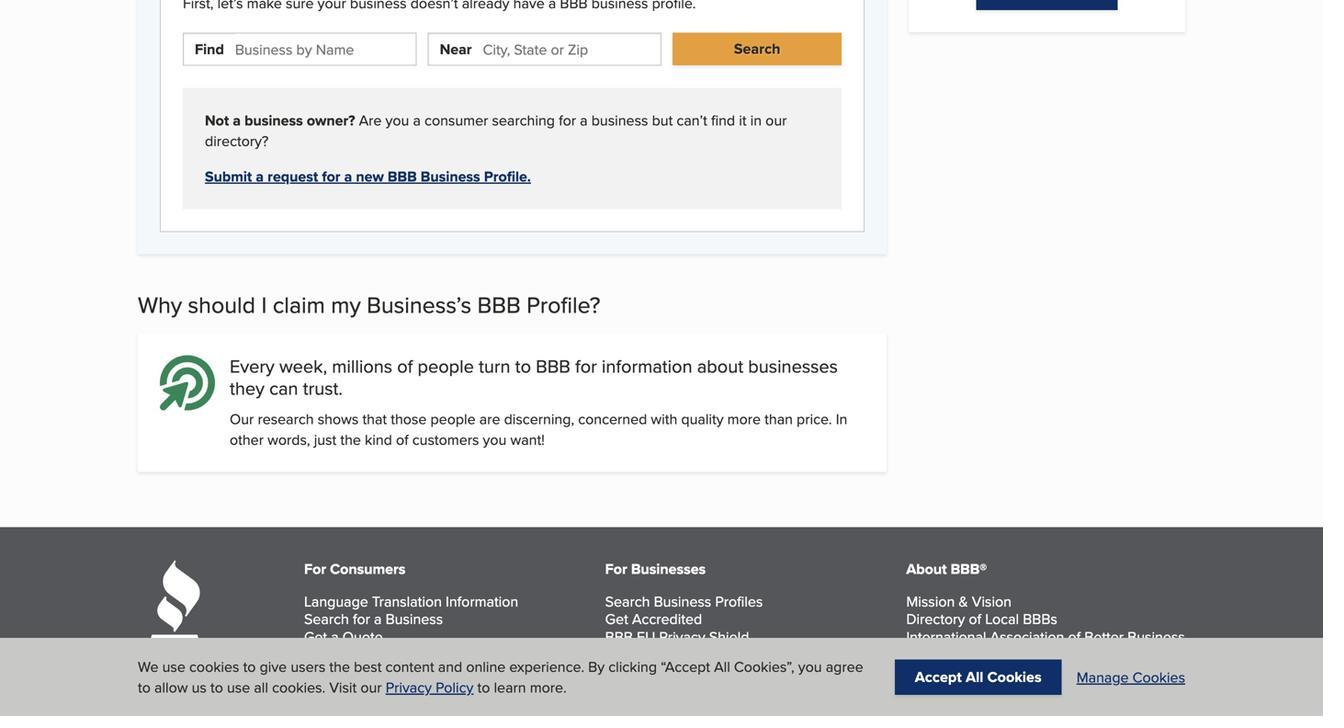 Task type: describe. For each thing, give the bounding box(es) containing it.
policy
[[436, 677, 474, 698]]

other
[[230, 429, 264, 450]]

every
[[230, 353, 275, 379]]

owner?
[[307, 109, 355, 131]]

association
[[991, 626, 1065, 647]]

bbb inside search business profiles get accredited bbb eu privacy shield get your business listed partner code of conduct
[[606, 626, 633, 647]]

more.
[[530, 677, 567, 698]]

a left consumer
[[413, 109, 421, 130]]

new
[[356, 166, 384, 187]]

1 vertical spatial people
[[431, 408, 476, 429]]

file
[[304, 661, 327, 682]]

about bbb® link
[[907, 558, 987, 579]]

code
[[656, 661, 691, 682]]

get a quote link
[[304, 626, 383, 647]]

search for search business profiles get accredited bbb eu privacy shield get your business listed partner code of conduct
[[606, 591, 650, 612]]

a left quote
[[331, 626, 339, 647]]

of inside search business profiles get accredited bbb eu privacy shield get your business listed partner code of conduct
[[695, 661, 707, 682]]

business inside mission & vision directory of local bbbs international association of better business bureaus bbb institute for marketplace trust careers
[[1128, 626, 1186, 647]]

and
[[438, 656, 463, 677]]

privacy policy to learn more.
[[386, 677, 567, 698]]

of left better
[[1069, 626, 1081, 647]]

clicking
[[609, 656, 657, 677]]

directory of local bbbs link
[[907, 608, 1058, 629]]

research
[[258, 408, 314, 429]]

0 vertical spatial people
[[418, 353, 474, 379]]

our inside are you a consumer searching for a business but can't find it in our directory?
[[766, 109, 787, 130]]

customers
[[413, 429, 479, 450]]

agree
[[826, 656, 864, 677]]

start a review link
[[304, 644, 396, 665]]

search inside 'language translation information search for a business get a quote start a review file a complaint bbb scam tracker'
[[304, 608, 349, 629]]

to right us
[[211, 677, 223, 698]]

to left learn
[[478, 677, 490, 698]]

language translation information link
[[304, 591, 519, 612]]

for inside mission & vision directory of local bbbs international association of better business bureaus bbb institute for marketplace trust careers
[[993, 661, 1011, 682]]

manage cookies button
[[1077, 666, 1186, 688]]

not a business owner?
[[205, 109, 355, 131]]

cookies inside button
[[988, 666, 1042, 688]]

a right file
[[331, 661, 339, 682]]

find
[[712, 109, 736, 130]]

a right not
[[233, 109, 241, 131]]

for for for businesses
[[606, 558, 628, 579]]

accept
[[915, 666, 962, 688]]

they
[[230, 375, 265, 401]]

of right &
[[969, 608, 982, 629]]

Find search field
[[235, 33, 416, 65]]

all
[[254, 677, 268, 698]]

the inside we use cookies to give users the best content and online experience. by clicking "accept all cookies", you agree to allow us to use all cookies. visit our
[[329, 656, 350, 677]]

shield
[[710, 626, 750, 647]]

institute
[[938, 661, 989, 682]]

to left allow
[[138, 677, 151, 698]]

search business profiles get accredited bbb eu privacy shield get your business listed partner code of conduct
[[606, 591, 766, 682]]

but
[[652, 109, 673, 130]]

want!
[[511, 429, 545, 450]]

a right start on the bottom
[[338, 644, 345, 665]]

partner code of conduct link
[[606, 661, 766, 682]]

online
[[466, 656, 506, 677]]

give
[[260, 656, 287, 677]]

international
[[907, 626, 987, 647]]

careers
[[907, 679, 958, 700]]

bbb inside 'language translation information search for a business get a quote start a review file a complaint bbb scam tracker'
[[304, 679, 332, 700]]

bbbs
[[1023, 608, 1058, 629]]

&
[[959, 591, 969, 612]]

not
[[205, 109, 229, 131]]

learn
[[494, 677, 526, 698]]

get inside 'language translation information search for a business get a quote start a review file a complaint bbb scam tracker'
[[304, 626, 327, 647]]

for right request
[[322, 166, 341, 187]]

vision
[[972, 591, 1012, 612]]

business's
[[367, 288, 472, 321]]

my
[[331, 288, 361, 321]]

we use cookies to give users the best content and online experience. by clicking "accept all cookies", you agree to allow us to use all cookies. visit our
[[138, 656, 864, 698]]

every week, millions of people turn to bbb for information about businesses they can trust. our research shows that those people are discerning, concerned with quality more than price. in other words, just the kind of customers you want!
[[230, 353, 848, 450]]

for inside are you a consumer searching for a business but can't find it in our directory?
[[559, 109, 576, 130]]

turn
[[479, 353, 511, 379]]

quote
[[343, 626, 383, 647]]

bbb inside mission & vision directory of local bbbs international association of better business bureaus bbb institute for marketplace trust careers
[[907, 661, 934, 682]]

our
[[230, 408, 254, 429]]

get accredited link
[[606, 608, 703, 629]]

mission
[[907, 591, 955, 612]]

about bbb®
[[907, 558, 987, 579]]

bureaus
[[907, 644, 960, 665]]

allow
[[154, 677, 188, 698]]

all inside we use cookies to give users the best content and online experience. by clicking "accept all cookies", you agree to allow us to use all cookies. visit our
[[714, 656, 731, 677]]

profile.
[[484, 166, 531, 187]]

you inside are you a consumer searching for a business but can't find it in our directory?
[[386, 109, 409, 130]]

should
[[188, 288, 256, 321]]

directory?
[[205, 130, 269, 151]]

consumer
[[425, 109, 488, 130]]

1 horizontal spatial use
[[227, 677, 250, 698]]

in
[[836, 408, 848, 429]]

accept all cookies
[[915, 666, 1042, 688]]

are you a consumer searching for a business but can't find it in our directory?
[[205, 109, 787, 151]]

submit a request for a new bbb business profile. link
[[205, 166, 531, 187]]

1 vertical spatial privacy
[[386, 677, 432, 698]]

discerning,
[[504, 408, 575, 429]]



Task type: vqa. For each thing, say whether or not it's contained in the screenshot.
Manage Cookies
yes



Task type: locate. For each thing, give the bounding box(es) containing it.
use left all
[[227, 677, 250, 698]]

business
[[421, 166, 481, 187], [654, 591, 712, 612], [386, 608, 443, 629], [1128, 626, 1186, 647], [665, 644, 722, 665]]

complaint
[[343, 661, 408, 682]]

to right turn
[[515, 353, 531, 379]]

0 vertical spatial our
[[766, 109, 787, 130]]

trust.
[[303, 375, 343, 401]]

searching
[[492, 109, 555, 130]]

the right the just
[[340, 429, 361, 450]]

a left new
[[344, 166, 352, 187]]

for left the businesses
[[606, 558, 628, 579]]

you left want!
[[483, 429, 507, 450]]

1 vertical spatial the
[[329, 656, 350, 677]]

shows
[[318, 408, 359, 429]]

to inside every week, millions of people turn to bbb for information about businesses they can trust. our research shows that those people are discerning, concerned with quality more than price. in other words, just the kind of customers you want!
[[515, 353, 531, 379]]

for up concerned
[[576, 353, 597, 379]]

1 horizontal spatial business
[[592, 109, 649, 130]]

we
[[138, 656, 159, 677]]

to
[[515, 353, 531, 379], [243, 656, 256, 677], [138, 677, 151, 698], [211, 677, 223, 698], [478, 677, 490, 698]]

search up start on the bottom
[[304, 608, 349, 629]]

for up language
[[304, 558, 326, 579]]

search inside button
[[734, 38, 781, 60]]

just
[[314, 429, 337, 450]]

0 horizontal spatial use
[[162, 656, 186, 677]]

a right submit
[[256, 166, 264, 187]]

"accept
[[661, 656, 711, 677]]

cookies down association
[[988, 666, 1042, 688]]

that
[[363, 408, 387, 429]]

for businesses link
[[606, 558, 706, 579]]

0 horizontal spatial our
[[361, 677, 382, 698]]

bbb right new
[[388, 166, 417, 187]]

in
[[751, 109, 762, 130]]

1 vertical spatial our
[[361, 677, 382, 698]]

content
[[386, 656, 435, 677]]

listed
[[726, 644, 765, 665]]

file a complaint link
[[304, 661, 408, 682]]

1 horizontal spatial our
[[766, 109, 787, 130]]

all
[[714, 656, 731, 677], [966, 666, 984, 688]]

1 business from the left
[[245, 109, 303, 131]]

0 vertical spatial the
[[340, 429, 361, 450]]

business right not
[[245, 109, 303, 131]]

conduct
[[711, 661, 766, 682]]

for right institute
[[993, 661, 1011, 682]]

people left are
[[431, 408, 476, 429]]

with
[[651, 408, 678, 429]]

0 horizontal spatial you
[[386, 109, 409, 130]]

for for for consumers
[[304, 558, 326, 579]]

a up review
[[374, 608, 382, 629]]

you inside every week, millions of people turn to bbb for information about businesses they can trust. our research shows that those people are discerning, concerned with quality more than price. in other words, just the kind of customers you want!
[[483, 429, 507, 450]]

bbb left institute
[[907, 661, 934, 682]]

all down shield
[[714, 656, 731, 677]]

the inside every week, millions of people turn to bbb for information about businesses they can trust. our research shows that those people are discerning, concerned with quality more than price. in other words, just the kind of customers you want!
[[340, 429, 361, 450]]

get
[[606, 608, 629, 629], [304, 626, 327, 647], [606, 644, 629, 665]]

get right by at bottom left
[[606, 644, 629, 665]]

for
[[559, 109, 576, 130], [322, 166, 341, 187], [576, 353, 597, 379], [353, 608, 370, 629], [993, 661, 1011, 682]]

are
[[359, 109, 382, 130]]

international association of better business bureaus link
[[907, 626, 1186, 665]]

review
[[349, 644, 396, 665]]

manage cookies
[[1077, 666, 1186, 688]]

of right millions
[[397, 353, 413, 379]]

careers link
[[907, 679, 958, 700]]

for consumers link
[[304, 558, 406, 579]]

of
[[397, 353, 413, 379], [396, 429, 409, 450], [969, 608, 982, 629], [1069, 626, 1081, 647], [695, 661, 707, 682]]

information
[[446, 591, 519, 612]]

can
[[269, 375, 298, 401]]

for businesses
[[606, 558, 706, 579]]

profiles
[[716, 591, 763, 612]]

you inside we use cookies to give users the best content and online experience. by clicking "accept all cookies", you agree to allow us to use all cookies. visit our
[[799, 656, 822, 677]]

those
[[391, 408, 427, 429]]

are
[[480, 408, 501, 429]]

0 horizontal spatial business
[[245, 109, 303, 131]]

can't
[[677, 109, 708, 130]]

1 vertical spatial you
[[483, 429, 507, 450]]

bbb left eu
[[606, 626, 633, 647]]

1 horizontal spatial all
[[966, 666, 984, 688]]

2 horizontal spatial search
[[734, 38, 781, 60]]

search up eu
[[606, 591, 650, 612]]

millions
[[332, 353, 393, 379]]

near
[[440, 38, 472, 60]]

claim
[[273, 288, 325, 321]]

businesses
[[749, 353, 838, 379]]

directory
[[907, 608, 966, 629]]

of right code
[[695, 661, 707, 682]]

bbb®
[[951, 558, 987, 579]]

translation
[[372, 591, 442, 612]]

for right the searching
[[559, 109, 576, 130]]

for inside every week, millions of people turn to bbb for information about businesses they can trust. our research shows that those people are discerning, concerned with quality more than price. in other words, just the kind of customers you want!
[[576, 353, 597, 379]]

2 for from the left
[[606, 558, 628, 579]]

search for a business link
[[304, 608, 443, 629]]

2 business from the left
[[592, 109, 649, 130]]

for consumers
[[304, 558, 406, 579]]

2 vertical spatial you
[[799, 656, 822, 677]]

why
[[138, 288, 182, 321]]

business inside 'language translation information search for a business get a quote start a review file a complaint bbb scam tracker'
[[386, 608, 443, 629]]

for inside 'language translation information search for a business get a quote start a review file a complaint bbb scam tracker'
[[353, 608, 370, 629]]

us
[[192, 677, 207, 698]]

0 horizontal spatial privacy
[[386, 677, 432, 698]]

1 horizontal spatial cookies
[[1133, 666, 1186, 688]]

manage
[[1077, 666, 1129, 688]]

submit a request for a new bbb business profile.
[[205, 166, 531, 187]]

get up the 'users'
[[304, 626, 327, 647]]

2 cookies from the left
[[1133, 666, 1186, 688]]

accept all cookies button
[[895, 660, 1062, 695]]

2 horizontal spatial you
[[799, 656, 822, 677]]

search button
[[673, 33, 842, 65]]

week,
[[279, 353, 327, 379]]

bbb inside every week, millions of people turn to bbb for information about businesses they can trust. our research shows that those people are discerning, concerned with quality more than price. in other words, just the kind of customers you want!
[[536, 353, 571, 379]]

all inside button
[[966, 666, 984, 688]]

business left but
[[592, 109, 649, 130]]

submit
[[205, 166, 252, 187]]

cookies
[[988, 666, 1042, 688], [1133, 666, 1186, 688]]

bbb eu privacy shield link
[[606, 626, 750, 647]]

Near field
[[483, 33, 661, 65]]

language translation information search for a business get a quote start a review file a complaint bbb scam tracker
[[304, 591, 519, 700]]

your
[[632, 644, 661, 665]]

search for search
[[734, 38, 781, 60]]

1 horizontal spatial for
[[606, 558, 628, 579]]

1 cookies from the left
[[988, 666, 1042, 688]]

trust
[[1098, 661, 1129, 682]]

a right the searching
[[580, 109, 588, 130]]

1 horizontal spatial search
[[606, 591, 650, 612]]

get left eu
[[606, 608, 629, 629]]

0 horizontal spatial for
[[304, 558, 326, 579]]

1 horizontal spatial privacy
[[660, 626, 706, 647]]

use right we
[[162, 656, 186, 677]]

the
[[340, 429, 361, 450], [329, 656, 350, 677]]

profile?
[[527, 288, 601, 321]]

you right 'are'
[[386, 109, 409, 130]]

than
[[765, 408, 793, 429]]

bbb up turn
[[478, 288, 521, 321]]

of right kind on the left bottom
[[396, 429, 409, 450]]

it
[[739, 109, 747, 130]]

by
[[589, 656, 605, 677]]

bbb institute for marketplace trust link
[[907, 661, 1129, 682]]

bbb up discerning,
[[536, 353, 571, 379]]

bbb image
[[138, 560, 216, 693]]

1 horizontal spatial you
[[483, 429, 507, 450]]

bbb scam tracker link
[[304, 679, 423, 700]]

our
[[766, 109, 787, 130], [361, 677, 382, 698]]

words,
[[268, 429, 310, 450]]

all right accept on the bottom of the page
[[966, 666, 984, 688]]

privacy inside search business profiles get accredited bbb eu privacy shield get your business listed partner code of conduct
[[660, 626, 706, 647]]

0 horizontal spatial cookies
[[988, 666, 1042, 688]]

cookies right trust
[[1133, 666, 1186, 688]]

for up review
[[353, 608, 370, 629]]

search inside search business profiles get accredited bbb eu privacy shield get your business listed partner code of conduct
[[606, 591, 650, 612]]

to left give
[[243, 656, 256, 677]]

you left agree
[[799, 656, 822, 677]]

visit
[[329, 677, 357, 698]]

our inside we use cookies to give users the best content and online experience. by clicking "accept all cookies", you agree to allow us to use all cookies. visit our
[[361, 677, 382, 698]]

0 vertical spatial privacy
[[660, 626, 706, 647]]

0 vertical spatial you
[[386, 109, 409, 130]]

information
[[602, 353, 693, 379]]

0 horizontal spatial all
[[714, 656, 731, 677]]

search up in
[[734, 38, 781, 60]]

privacy
[[660, 626, 706, 647], [386, 677, 432, 698]]

cookies",
[[734, 656, 795, 677]]

language
[[304, 591, 368, 612]]

bbb down the 'users'
[[304, 679, 332, 700]]

eu
[[637, 626, 656, 647]]

business inside are you a consumer searching for a business but can't find it in our directory?
[[592, 109, 649, 130]]

people left turn
[[418, 353, 474, 379]]

about
[[698, 353, 744, 379]]

the right file
[[329, 656, 350, 677]]

i
[[262, 288, 267, 321]]

0 horizontal spatial search
[[304, 608, 349, 629]]

1 for from the left
[[304, 558, 326, 579]]

scam
[[336, 679, 371, 700]]



